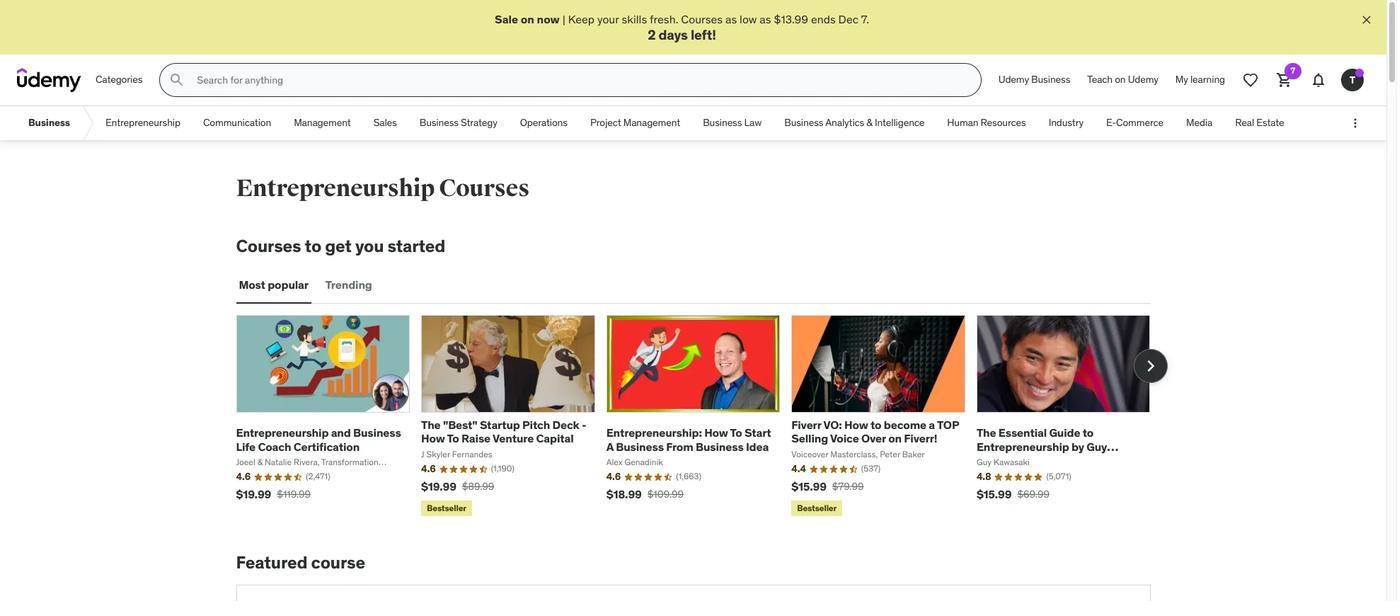 Task type: locate. For each thing, give the bounding box(es) containing it.
management right project
[[624, 116, 681, 129]]

the for the "best" startup pitch deck - how to raise venture capital
[[421, 418, 441, 432]]

business
[[1032, 73, 1071, 86], [28, 116, 70, 129], [420, 116, 459, 129], [703, 116, 742, 129], [785, 116, 824, 129], [353, 426, 401, 440], [616, 439, 664, 454], [696, 439, 744, 454]]

udemy
[[999, 73, 1030, 86], [1129, 73, 1159, 86]]

0 horizontal spatial as
[[726, 12, 737, 26]]

sales link
[[362, 106, 408, 140]]

business left strategy
[[420, 116, 459, 129]]

e-commerce
[[1107, 116, 1164, 129]]

entrepreneurship inside the essential guide to entrepreneurship by guy kawasaki
[[977, 439, 1070, 454]]

to right the guide
[[1083, 426, 1094, 440]]

real
[[1236, 116, 1255, 129]]

on inside the sale on now | keep your skills fresh. courses as low as $13.99 ends dec 7. 2 days left!
[[521, 12, 535, 26]]

capital
[[536, 431, 574, 446]]

business law
[[703, 116, 762, 129]]

to
[[731, 426, 743, 440], [447, 431, 459, 446]]

how inside fiverr vo: how to become a top selling voice over on fiverr!
[[845, 418, 869, 432]]

entrepreneurship and business life coach certification
[[236, 426, 401, 454]]

1 horizontal spatial to
[[871, 418, 882, 432]]

how inside the "best" startup pitch deck - how to raise venture capital
[[421, 431, 445, 446]]

my learning
[[1176, 73, 1226, 86]]

most popular button
[[236, 268, 311, 302]]

sale on now | keep your skills fresh. courses as low as $13.99 ends dec 7. 2 days left!
[[495, 12, 870, 43]]

2 horizontal spatial to
[[1083, 426, 1094, 440]]

management link
[[283, 106, 362, 140]]

1 horizontal spatial courses
[[439, 174, 530, 203]]

0 vertical spatial courses
[[681, 12, 723, 26]]

the inside the "best" startup pitch deck - how to raise venture capital
[[421, 418, 441, 432]]

business up the "industry"
[[1032, 73, 1071, 86]]

close image
[[1360, 13, 1375, 27]]

top
[[938, 418, 960, 432]]

fiverr
[[792, 418, 822, 432]]

1 vertical spatial courses
[[439, 174, 530, 203]]

the left "best"
[[421, 418, 441, 432]]

2 vertical spatial courses
[[236, 235, 301, 257]]

1 horizontal spatial udemy
[[1129, 73, 1159, 86]]

on right over
[[889, 431, 902, 446]]

human
[[948, 116, 979, 129]]

courses up left!
[[681, 12, 723, 26]]

fiverr vo: how to become a top selling voice over on fiverr! link
[[792, 418, 960, 446]]

business left arrow pointing to subcategory menu links image
[[28, 116, 70, 129]]

business right the and
[[353, 426, 401, 440]]

shopping cart with 7 items image
[[1277, 72, 1294, 89]]

entrepreneurship for entrepreneurship and business life coach certification
[[236, 426, 329, 440]]

0 horizontal spatial how
[[421, 431, 445, 446]]

guy
[[1087, 439, 1108, 454]]

1 horizontal spatial management
[[624, 116, 681, 129]]

courses inside the sale on now | keep your skills fresh. courses as low as $13.99 ends dec 7. 2 days left!
[[681, 12, 723, 26]]

on inside fiverr vo: how to become a top selling voice over on fiverr!
[[889, 431, 902, 446]]

management
[[294, 116, 351, 129], [624, 116, 681, 129]]

t
[[1350, 73, 1356, 86]]

1 horizontal spatial how
[[705, 426, 729, 440]]

the essential guide to entrepreneurship by guy kawasaki link
[[977, 426, 1119, 467]]

get
[[325, 235, 352, 257]]

entrepreneurship
[[105, 116, 181, 129], [236, 174, 435, 203], [236, 426, 329, 440], [977, 439, 1070, 454]]

0 vertical spatial on
[[521, 12, 535, 26]]

media link
[[1176, 106, 1225, 140]]

0 horizontal spatial to
[[447, 431, 459, 446]]

2 horizontal spatial how
[[845, 418, 869, 432]]

business analytics & intelligence
[[785, 116, 925, 129]]

to for fiverr vo: how to become a top selling voice over on fiverr!
[[871, 418, 882, 432]]

0 horizontal spatial on
[[521, 12, 535, 26]]

1 horizontal spatial to
[[731, 426, 743, 440]]

$13.99
[[774, 12, 809, 26]]

udemy up resources
[[999, 73, 1030, 86]]

my learning link
[[1168, 63, 1234, 97]]

from
[[667, 439, 694, 454]]

on right teach
[[1116, 73, 1126, 86]]

real estate link
[[1225, 106, 1296, 140]]

course
[[311, 552, 365, 574]]

on left now
[[521, 12, 535, 26]]

the "best" startup pitch deck - how to raise venture capital link
[[421, 418, 587, 446]]

0 horizontal spatial udemy
[[999, 73, 1030, 86]]

the up kawasaki at the bottom
[[977, 426, 997, 440]]

more subcategory menu links image
[[1349, 116, 1363, 130]]

how right vo:
[[845, 418, 869, 432]]

on
[[521, 12, 535, 26], [1116, 73, 1126, 86], [889, 431, 902, 446]]

a
[[607, 439, 614, 454]]

0 horizontal spatial management
[[294, 116, 351, 129]]

udemy business
[[999, 73, 1071, 86]]

courses to get you started
[[236, 235, 446, 257]]

entrepreneurship courses
[[236, 174, 530, 203]]

2 as from the left
[[760, 12, 772, 26]]

how
[[845, 418, 869, 432], [705, 426, 729, 440], [421, 431, 445, 446]]

human resources link
[[936, 106, 1038, 140]]

business strategy
[[420, 116, 498, 129]]

0 horizontal spatial courses
[[236, 235, 301, 257]]

to inside the essential guide to entrepreneurship by guy kawasaki
[[1083, 426, 1094, 440]]

as left 'low'
[[726, 12, 737, 26]]

entrepreneurship inside the entrepreneurship and business life coach certification
[[236, 426, 329, 440]]

to left get
[[305, 235, 322, 257]]

0 horizontal spatial the
[[421, 418, 441, 432]]

the for the essential guide to entrepreneurship by guy kawasaki
[[977, 426, 997, 440]]

kawasaki
[[977, 453, 1028, 467]]

to left become
[[871, 418, 882, 432]]

business strategy link
[[408, 106, 509, 140]]

most popular
[[239, 278, 309, 292]]

trending
[[326, 278, 372, 292]]

real estate
[[1236, 116, 1285, 129]]

1 vertical spatial on
[[1116, 73, 1126, 86]]

arrow pointing to subcategory menu links image
[[81, 106, 94, 140]]

media
[[1187, 116, 1213, 129]]

notifications image
[[1311, 72, 1328, 89]]

entrepreneurship:
[[607, 426, 702, 440]]

business left law
[[703, 116, 742, 129]]

1 as from the left
[[726, 12, 737, 26]]

you
[[355, 235, 384, 257]]

2 horizontal spatial courses
[[681, 12, 723, 26]]

to
[[305, 235, 322, 257], [871, 418, 882, 432], [1083, 426, 1094, 440]]

to inside fiverr vo: how to become a top selling voice over on fiverr!
[[871, 418, 882, 432]]

to left "start"
[[731, 426, 743, 440]]

idea
[[746, 439, 769, 454]]

udemy business link
[[991, 63, 1079, 97]]

2 horizontal spatial on
[[1116, 73, 1126, 86]]

1 horizontal spatial as
[[760, 12, 772, 26]]

courses down strategy
[[439, 174, 530, 203]]

by
[[1072, 439, 1085, 454]]

the inside the essential guide to entrepreneurship by guy kawasaki
[[977, 426, 997, 440]]

2
[[648, 26, 656, 43]]

trending button
[[323, 268, 375, 302]]

courses up most popular
[[236, 235, 301, 257]]

industry link
[[1038, 106, 1096, 140]]

management left sales
[[294, 116, 351, 129]]

sale
[[495, 12, 519, 26]]

e-commerce link
[[1096, 106, 1176, 140]]

and
[[331, 426, 351, 440]]

to inside entrepreneurship: how to start a business from business idea
[[731, 426, 743, 440]]

1 horizontal spatial on
[[889, 431, 902, 446]]

selling
[[792, 431, 829, 446]]

raise
[[462, 431, 491, 446]]

1 horizontal spatial the
[[977, 426, 997, 440]]

learning
[[1191, 73, 1226, 86]]

"best"
[[443, 418, 478, 432]]

how left the raise
[[421, 431, 445, 446]]

to left the raise
[[447, 431, 459, 446]]

0 horizontal spatial to
[[305, 235, 322, 257]]

as right 'low'
[[760, 12, 772, 26]]

how right the from
[[705, 426, 729, 440]]

Search for anything text field
[[194, 68, 964, 92]]

left!
[[691, 26, 716, 43]]

as
[[726, 12, 737, 26], [760, 12, 772, 26]]

the "best" startup pitch deck - how to raise venture capital
[[421, 418, 587, 446]]

featured course
[[236, 552, 365, 574]]

7
[[1291, 65, 1296, 76]]

udemy left my
[[1129, 73, 1159, 86]]

2 vertical spatial on
[[889, 431, 902, 446]]

ends
[[811, 12, 836, 26]]



Task type: describe. For each thing, give the bounding box(es) containing it.
law
[[745, 116, 762, 129]]

entrepreneurship and business life coach certification link
[[236, 426, 401, 454]]

on for sale on now | keep your skills fresh. courses as low as $13.99 ends dec 7. 2 days left!
[[521, 12, 535, 26]]

resources
[[981, 116, 1027, 129]]

estate
[[1257, 116, 1285, 129]]

udemy image
[[17, 68, 81, 92]]

vo:
[[824, 418, 842, 432]]

fiverr!
[[905, 431, 938, 446]]

entrepreneurship: how to start a business from business idea link
[[607, 426, 772, 454]]

human resources
[[948, 116, 1027, 129]]

start
[[745, 426, 772, 440]]

certification
[[294, 439, 360, 454]]

fiverr vo: how to become a top selling voice over on fiverr!
[[792, 418, 960, 446]]

&
[[867, 116, 873, 129]]

communication
[[203, 116, 271, 129]]

1 management from the left
[[294, 116, 351, 129]]

project management link
[[579, 106, 692, 140]]

dec
[[839, 12, 859, 26]]

entrepreneurship: how to start a business from business idea
[[607, 426, 772, 454]]

analytics
[[826, 116, 865, 129]]

popular
[[268, 278, 309, 292]]

become
[[884, 418, 927, 432]]

business left idea
[[696, 439, 744, 454]]

business link
[[17, 106, 81, 140]]

project management
[[591, 116, 681, 129]]

most
[[239, 278, 265, 292]]

over
[[862, 431, 886, 446]]

carousel element
[[236, 315, 1168, 519]]

voice
[[831, 431, 859, 446]]

business analytics & intelligence link
[[773, 106, 936, 140]]

essential
[[999, 426, 1047, 440]]

|
[[563, 12, 566, 26]]

wishlist image
[[1243, 72, 1260, 89]]

keep
[[569, 12, 595, 26]]

7.
[[862, 12, 870, 26]]

teach
[[1088, 73, 1113, 86]]

strategy
[[461, 116, 498, 129]]

started
[[388, 235, 446, 257]]

skills
[[622, 12, 647, 26]]

how inside entrepreneurship: how to start a business from business idea
[[705, 426, 729, 440]]

featured
[[236, 552, 308, 574]]

your
[[598, 12, 619, 26]]

operations link
[[509, 106, 579, 140]]

categories button
[[87, 63, 151, 97]]

business inside the entrepreneurship and business life coach certification
[[353, 426, 401, 440]]

my
[[1176, 73, 1189, 86]]

teach on udemy
[[1088, 73, 1159, 86]]

deck
[[553, 418, 580, 432]]

the essential guide to entrepreneurship by guy kawasaki
[[977, 426, 1108, 467]]

e-
[[1107, 116, 1117, 129]]

t link
[[1336, 63, 1370, 97]]

business left 'analytics'
[[785, 116, 824, 129]]

sales
[[374, 116, 397, 129]]

venture
[[493, 431, 534, 446]]

2 udemy from the left
[[1129, 73, 1159, 86]]

fresh.
[[650, 12, 679, 26]]

next image
[[1140, 355, 1162, 378]]

you have alerts image
[[1356, 69, 1365, 77]]

categories
[[96, 73, 143, 86]]

1 udemy from the left
[[999, 73, 1030, 86]]

7 link
[[1268, 63, 1302, 97]]

coach
[[258, 439, 291, 454]]

guide
[[1050, 426, 1081, 440]]

life
[[236, 439, 256, 454]]

entrepreneurship link
[[94, 106, 192, 140]]

to for the essential guide to entrepreneurship by guy kawasaki
[[1083, 426, 1094, 440]]

business law link
[[692, 106, 773, 140]]

startup
[[480, 418, 520, 432]]

operations
[[520, 116, 568, 129]]

entrepreneurship for entrepreneurship courses
[[236, 174, 435, 203]]

business right a
[[616, 439, 664, 454]]

to inside the "best" startup pitch deck - how to raise venture capital
[[447, 431, 459, 446]]

days
[[659, 26, 688, 43]]

submit search image
[[169, 72, 186, 89]]

a
[[929, 418, 936, 432]]

communication link
[[192, 106, 283, 140]]

on for teach on udemy
[[1116, 73, 1126, 86]]

industry
[[1049, 116, 1084, 129]]

2 management from the left
[[624, 116, 681, 129]]

-
[[582, 418, 587, 432]]

entrepreneurship for entrepreneurship
[[105, 116, 181, 129]]



Task type: vqa. For each thing, say whether or not it's contained in the screenshot.
The Apple
no



